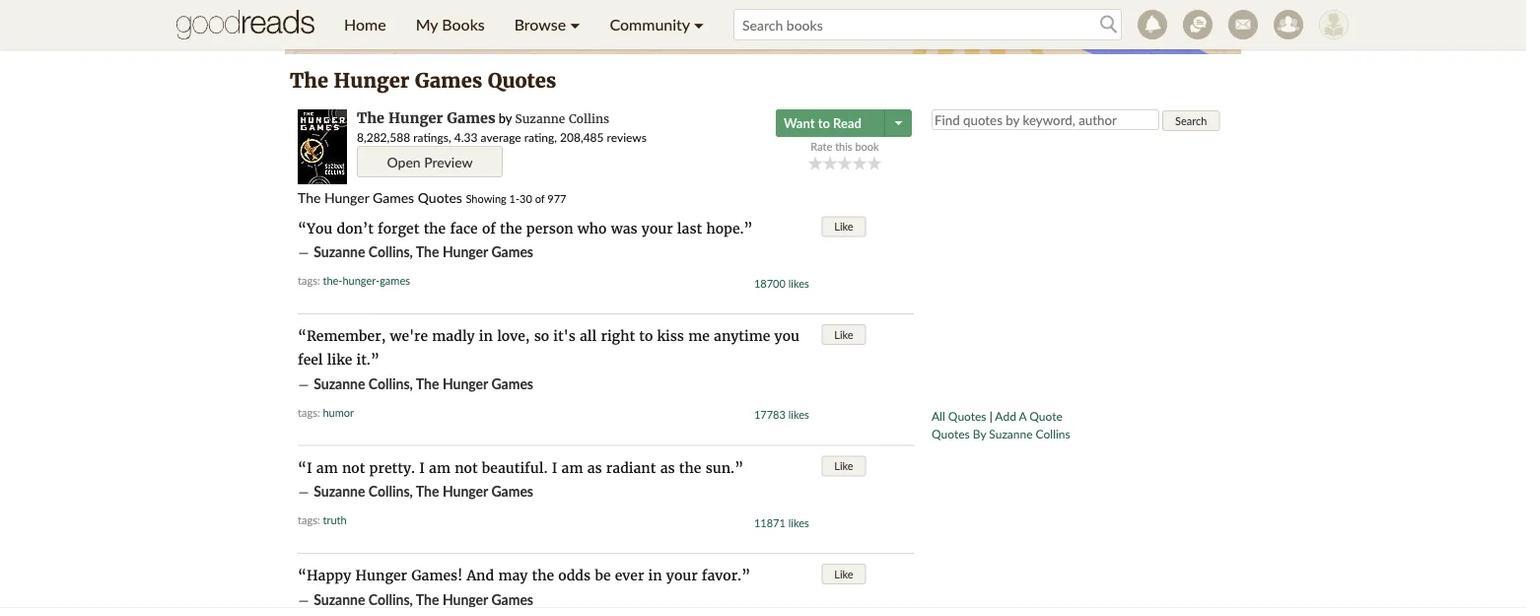Task type: locate. For each thing, give the bounding box(es) containing it.
▾ right browse in the top left of the page
[[570, 15, 580, 34]]

0 horizontal spatial of
[[482, 219, 496, 237]]

0 vertical spatial in
[[479, 327, 493, 345]]

quotes
[[488, 69, 556, 93], [418, 189, 462, 206], [948, 409, 986, 423], [932, 426, 970, 441]]

hunger down home link
[[334, 69, 409, 93]]

suzanne
[[515, 111, 565, 127], [314, 244, 365, 260], [314, 375, 365, 392], [989, 426, 1033, 441], [314, 483, 365, 500], [314, 591, 365, 608]]

games inside the "i am not pretty. i am not beautiful. i am as radiant as the sun." ― suzanne collins, the hunger games
[[491, 483, 533, 500]]

your for last
[[642, 219, 673, 237]]

tags: left the-
[[298, 274, 320, 287]]

tags: truth
[[298, 514, 347, 527]]

suzanne down like
[[314, 375, 365, 392]]

"you don't forget the face of the person who was your last hope." ― suzanne collins, the hunger games
[[298, 219, 753, 261]]

▾ inside 'dropdown button'
[[570, 15, 580, 34]]

am right the beautiful.
[[561, 459, 583, 477]]

suzanne down don't
[[314, 244, 365, 260]]

of inside "you don't forget the face of the person who was your last hope." ― suzanne collins, the hunger games
[[482, 219, 496, 237]]

the up 8,282,588
[[357, 109, 385, 127]]

reviews
[[607, 130, 647, 144]]

the left sun."
[[679, 459, 701, 477]]

collins inside all quotes | add a quote quotes by suzanne collins
[[1036, 426, 1070, 441]]

notifications image
[[1138, 10, 1167, 39]]

the hunger games quotes
[[290, 69, 556, 93]]

games inside "you don't forget the face of the person who was your last hope." ― suzanne collins, the hunger games
[[491, 244, 533, 260]]

― inside "remember, we're madly in love, so it's all right to kiss me anytime you feel like it." ― suzanne collins, the hunger games
[[298, 375, 310, 393]]

collins, down games!
[[369, 591, 413, 608]]

―
[[298, 244, 310, 261], [298, 375, 310, 393], [298, 483, 310, 501]]

games up '4.33'
[[447, 109, 495, 127]]

hunger up ratings,
[[388, 109, 443, 127]]

it."
[[356, 351, 379, 369]]

suzanne inside the "i am not pretty. i am not beautiful. i am as radiant as the sun." ― suzanne collins, the hunger games
[[314, 483, 365, 500]]

as right radiant
[[660, 459, 675, 477]]

2 as from the left
[[660, 459, 675, 477]]

your for favor."
[[666, 567, 698, 585]]

1 vertical spatial your
[[666, 567, 698, 585]]

inbox image
[[1228, 10, 1258, 39]]

games down may
[[491, 591, 533, 608]]

i right the beautiful.
[[552, 459, 557, 477]]

browse
[[514, 15, 566, 34]]

the hunger games link
[[357, 109, 495, 127], [416, 244, 533, 260], [416, 375, 533, 392], [416, 483, 533, 500], [416, 591, 533, 608]]

the hunger games link up ratings,
[[357, 109, 495, 127]]

as
[[587, 459, 602, 477], [660, 459, 675, 477]]

the hunger games link down face
[[416, 244, 533, 260]]

games inside "happy hunger games! and may the odds be ever in your favor." suzanne collins, the hunger games
[[491, 591, 533, 608]]

0 horizontal spatial in
[[479, 327, 493, 345]]

collins down the quote
[[1036, 426, 1070, 441]]

not left pretty. on the left of the page
[[342, 459, 365, 477]]

1 likes from the top
[[788, 277, 809, 290]]

1 ▾ from the left
[[570, 15, 580, 34]]

community
[[610, 15, 690, 34]]

pretty.
[[369, 459, 415, 477]]

games down the beautiful.
[[491, 483, 533, 500]]

1 vertical spatial of
[[482, 219, 496, 237]]

0 horizontal spatial am
[[316, 459, 338, 477]]

tags: left humor link
[[298, 406, 320, 419]]

0 horizontal spatial as
[[587, 459, 602, 477]]

17783
[[754, 408, 786, 421]]

hunger inside "remember, we're madly in love, so it's all right to kiss me anytime you feel like it." ― suzanne collins, the hunger games
[[443, 375, 488, 392]]

suzanne up rating,
[[515, 111, 565, 127]]

1 vertical spatial in
[[648, 567, 662, 585]]

1 horizontal spatial in
[[648, 567, 662, 585]]

the right may
[[532, 567, 554, 585]]

like
[[834, 220, 853, 233], [834, 328, 853, 341], [834, 459, 853, 473], [834, 567, 853, 581]]

3 like link from the top
[[821, 456, 866, 477]]

the up the hunger games (the hunger games, #1) "image"
[[290, 69, 328, 93]]

want to read button
[[776, 109, 887, 137]]

1 ― from the top
[[298, 244, 310, 261]]

collins, down forget
[[369, 244, 413, 260]]

1 tags: from the top
[[298, 274, 320, 287]]

browse ▾
[[514, 15, 580, 34]]

2 horizontal spatial am
[[561, 459, 583, 477]]

2 vertical spatial ―
[[298, 483, 310, 501]]

collins
[[569, 111, 609, 127], [1036, 426, 1070, 441]]

by
[[498, 110, 512, 126]]

quote
[[1030, 409, 1063, 423]]

in right the ever
[[648, 567, 662, 585]]

2 collins, from the top
[[369, 375, 413, 392]]

the hunger games link down the beautiful.
[[416, 483, 533, 500]]

the hunger games link down the madly
[[416, 375, 533, 392]]

am right "i
[[316, 459, 338, 477]]

not left the beautiful.
[[455, 459, 478, 477]]

the down forget
[[416, 244, 439, 260]]

1 vertical spatial to
[[639, 327, 653, 345]]

suzanne down "happy
[[314, 591, 365, 608]]

18700
[[754, 277, 786, 290]]

1 like from the top
[[834, 220, 853, 233]]

like for "remember, we're madly in love, so it's all right to kiss me anytime you feel like it."
[[834, 328, 853, 341]]

likes
[[788, 277, 809, 290], [788, 408, 809, 421], [788, 516, 809, 529]]

i
[[419, 459, 425, 477], [552, 459, 557, 477]]

tags:
[[298, 274, 320, 287], [298, 406, 320, 419], [298, 514, 320, 527]]

3 likes from the top
[[788, 516, 809, 529]]

4 collins, from the top
[[369, 591, 413, 608]]

book
[[855, 140, 879, 153]]

0 vertical spatial likes
[[788, 277, 809, 290]]

suzanne inside all quotes | add a quote quotes by suzanne collins
[[989, 426, 1033, 441]]

menu
[[329, 0, 719, 49]]

in left love,
[[479, 327, 493, 345]]

the inside the "i am not pretty. i am not beautiful. i am as radiant as the sun." ― suzanne collins, the hunger games
[[679, 459, 701, 477]]

to left kiss
[[639, 327, 653, 345]]

2 ― from the top
[[298, 375, 310, 393]]

0 vertical spatial tags:
[[298, 274, 320, 287]]

truth link
[[323, 514, 347, 527]]

right
[[601, 327, 635, 345]]

0 vertical spatial of
[[535, 192, 545, 206]]

games!
[[411, 567, 463, 585]]

0 horizontal spatial not
[[342, 459, 365, 477]]

2 not from the left
[[455, 459, 478, 477]]

of right face
[[482, 219, 496, 237]]

games
[[415, 69, 482, 93], [447, 109, 495, 127], [373, 189, 414, 206], [491, 244, 533, 260], [491, 375, 533, 392], [491, 483, 533, 500], [491, 591, 533, 608]]

0 vertical spatial ―
[[298, 244, 310, 261]]

"remember,
[[298, 327, 386, 345]]

your
[[642, 219, 673, 237], [666, 567, 698, 585]]

▾ inside dropdown button
[[694, 15, 704, 34]]

collins up 208,485
[[569, 111, 609, 127]]

am right pretty. on the left of the page
[[429, 459, 451, 477]]

suzanne up truth
[[314, 483, 365, 500]]

1 as from the left
[[587, 459, 602, 477]]

2 ▾ from the left
[[694, 15, 704, 34]]

the hunger games link down the and
[[416, 591, 533, 608]]

17783 likes
[[754, 408, 809, 421]]

▾ for community ▾
[[694, 15, 704, 34]]

person
[[526, 219, 573, 237]]

likes right "11871"
[[788, 516, 809, 529]]

1 horizontal spatial not
[[455, 459, 478, 477]]

likes for "you don't forget the face of the person who was your last hope."
[[788, 277, 809, 290]]

2 like from the top
[[834, 328, 853, 341]]

menu containing home
[[329, 0, 719, 49]]

hunger down the madly
[[443, 375, 488, 392]]

3 ― from the top
[[298, 483, 310, 501]]

to
[[818, 115, 830, 131], [639, 327, 653, 345]]

not
[[342, 459, 365, 477], [455, 459, 478, 477]]

showing
[[466, 192, 507, 206]]

beautiful.
[[482, 459, 548, 477]]

Find quotes by keyword, author text field
[[932, 109, 1159, 130]]

collins, inside "remember, we're madly in love, so it's all right to kiss me anytime you feel like it." ― suzanne collins, the hunger games
[[369, 375, 413, 392]]

3 tags: from the top
[[298, 514, 320, 527]]

0 vertical spatial your
[[642, 219, 673, 237]]

of right 30
[[535, 192, 545, 206]]

like for "you don't forget the face of the person who was your last hope."
[[834, 220, 853, 233]]

games inside "remember, we're madly in love, so it's all right to kiss me anytime you feel like it." ― suzanne collins, the hunger games
[[491, 375, 533, 392]]

games down love,
[[491, 375, 533, 392]]

1 collins, from the top
[[369, 244, 413, 260]]

in
[[479, 327, 493, 345], [648, 567, 662, 585]]

likes right '17783'
[[788, 408, 809, 421]]

all quotes link
[[932, 409, 986, 423]]

1 vertical spatial collins
[[1036, 426, 1070, 441]]

tags: left truth
[[298, 514, 320, 527]]

the hunger games link for love,
[[416, 375, 533, 392]]

0 horizontal spatial ▾
[[570, 15, 580, 34]]

hunger down face
[[443, 244, 488, 260]]

1 horizontal spatial am
[[429, 459, 451, 477]]

Search for books to add to your shelves search field
[[734, 9, 1122, 40]]

the down we're
[[416, 375, 439, 392]]

3 like from the top
[[834, 459, 853, 473]]

hunger inside the hunger games by suzanne collins 8,282,588 ratings,   4.33   average rating, 208,485 reviews open preview
[[388, 109, 443, 127]]

8,282,588
[[357, 130, 410, 144]]

humor link
[[323, 406, 354, 419]]

collins, down pretty. on the left of the page
[[369, 483, 413, 500]]

likes right 18700
[[788, 277, 809, 290]]

1 vertical spatial tags:
[[298, 406, 320, 419]]

1 vertical spatial likes
[[788, 408, 809, 421]]

1 horizontal spatial of
[[535, 192, 545, 206]]

― inside "you don't forget the face of the person who was your last hope." ― suzanne collins, the hunger games
[[298, 244, 310, 261]]

0 horizontal spatial i
[[419, 459, 425, 477]]

am
[[316, 459, 338, 477], [429, 459, 451, 477], [561, 459, 583, 477]]

suzanne inside "remember, we're madly in love, so it's all right to kiss me anytime you feel like it." ― suzanne collins, the hunger games
[[314, 375, 365, 392]]

▾
[[570, 15, 580, 34], [694, 15, 704, 34]]

― down "you
[[298, 244, 310, 261]]

1 horizontal spatial i
[[552, 459, 557, 477]]

None submit
[[1162, 110, 1220, 131]]

▾ right community
[[694, 15, 704, 34]]

the up games!
[[416, 483, 439, 500]]

collins, down it."
[[369, 375, 413, 392]]

1 horizontal spatial collins
[[1036, 426, 1070, 441]]

collins, inside "you don't forget the face of the person who was your last hope." ― suzanne collins, the hunger games
[[369, 244, 413, 260]]

and
[[467, 567, 494, 585]]

ever
[[615, 567, 644, 585]]

browse ▾ button
[[500, 0, 595, 49]]

11871
[[754, 516, 786, 529]]

suzanne inside "happy hunger games! and may the odds be ever in your favor." suzanne collins, the hunger games
[[314, 591, 365, 608]]

games down the person
[[491, 244, 533, 260]]

the hunger games link for face
[[416, 244, 533, 260]]

0 vertical spatial to
[[818, 115, 830, 131]]

18700 likes link
[[754, 277, 809, 290]]

to inside button
[[818, 115, 830, 131]]

hunger left games!
[[355, 567, 407, 585]]

0 horizontal spatial to
[[639, 327, 653, 345]]

hunger
[[334, 69, 409, 93], [388, 109, 443, 127], [324, 189, 369, 206], [443, 244, 488, 260], [443, 375, 488, 392], [443, 483, 488, 500], [355, 567, 407, 585], [443, 591, 488, 608]]

0 vertical spatial collins
[[569, 111, 609, 127]]

bob builder image
[[1319, 10, 1349, 39]]

in inside "happy hunger games! and may the odds be ever in your favor." suzanne collins, the hunger games
[[648, 567, 662, 585]]

games down my books link
[[415, 69, 482, 93]]

love,
[[497, 327, 530, 345]]

▾ for browse ▾
[[570, 15, 580, 34]]

suzanne down add
[[989, 426, 1033, 441]]

1 vertical spatial ―
[[298, 375, 310, 393]]

― down "i
[[298, 483, 310, 501]]

hunger down the beautiful.
[[443, 483, 488, 500]]

the-
[[323, 274, 343, 287]]

hope."
[[706, 219, 753, 237]]

the down games!
[[416, 591, 439, 608]]

suzanne inside "you don't forget the face of the person who was your last hope." ― suzanne collins, the hunger games
[[314, 244, 365, 260]]

to inside "remember, we're madly in love, so it's all right to kiss me anytime you feel like it." ― suzanne collins, the hunger games
[[639, 327, 653, 345]]

your left last
[[642, 219, 673, 237]]

1 like link from the top
[[821, 216, 866, 237]]

3 collins, from the top
[[369, 483, 413, 500]]

208,485
[[560, 130, 604, 144]]

to left read
[[818, 115, 830, 131]]

― down feel
[[298, 375, 310, 393]]

all
[[932, 409, 945, 423]]

the
[[424, 219, 446, 237], [500, 219, 522, 237], [679, 459, 701, 477], [532, 567, 554, 585]]

0 horizontal spatial collins
[[569, 111, 609, 127]]

all quotes | add a quote quotes by suzanne collins
[[932, 409, 1070, 441]]

2 tags: from the top
[[298, 406, 320, 419]]

hunger inside "you don't forget the face of the person who was your last hope." ― suzanne collins, the hunger games
[[443, 244, 488, 260]]

|
[[989, 409, 992, 423]]

the inside "happy hunger games! and may the odds be ever in your favor." suzanne collins, the hunger games
[[532, 567, 554, 585]]

i right pretty. on the left of the page
[[419, 459, 425, 477]]

as left radiant
[[587, 459, 602, 477]]

1 horizontal spatial as
[[660, 459, 675, 477]]

your inside "you don't forget the face of the person who was your last hope." ― suzanne collins, the hunger games
[[642, 219, 673, 237]]

2 vertical spatial likes
[[788, 516, 809, 529]]

2 like link from the top
[[821, 324, 866, 345]]

2 vertical spatial tags:
[[298, 514, 320, 527]]

1 horizontal spatial ▾
[[694, 15, 704, 34]]

the inside "remember, we're madly in love, so it's all right to kiss me anytime you feel like it." ― suzanne collins, the hunger games
[[416, 375, 439, 392]]

your left favor."
[[666, 567, 698, 585]]

your inside "happy hunger games! and may the odds be ever in your favor." suzanne collins, the hunger games
[[666, 567, 698, 585]]

2 likes from the top
[[788, 408, 809, 421]]

1 horizontal spatial to
[[818, 115, 830, 131]]



Task type: describe. For each thing, give the bounding box(es) containing it.
"you
[[298, 219, 332, 237]]

my group discussions image
[[1183, 10, 1213, 39]]

"happy
[[298, 567, 351, 585]]

4.33
[[454, 130, 478, 144]]

the up "you
[[298, 189, 321, 206]]

community ▾
[[610, 15, 704, 34]]

like link for "remember, we're madly in love, so it's all right to kiss me anytime you feel like it."
[[821, 324, 866, 345]]

hunger up don't
[[324, 189, 369, 206]]

the inside the hunger games by suzanne collins 8,282,588 ratings,   4.33   average rating, 208,485 reviews open preview
[[357, 109, 385, 127]]

1-
[[509, 192, 520, 206]]

collins inside the hunger games by suzanne collins 8,282,588 ratings,   4.33   average rating, 208,485 reviews open preview
[[569, 111, 609, 127]]

community ▾ button
[[595, 0, 719, 49]]

"i am not pretty. i am not beautiful. i am as radiant as the sun." ― suzanne collins, the hunger games
[[298, 459, 743, 501]]

the down 1-
[[500, 219, 522, 237]]

tags: for "remember, we're madly in love, so it's all right to kiss me anytime you feel like it."
[[298, 406, 320, 419]]

rate this book
[[811, 140, 879, 153]]

preview
[[424, 153, 473, 170]]

kiss
[[657, 327, 684, 345]]

open
[[387, 153, 421, 170]]

rating,
[[524, 130, 557, 144]]

"happy hunger games! and may the odds be ever in your favor." suzanne collins, the hunger games
[[298, 567, 750, 608]]

face
[[450, 219, 478, 237]]

17783 likes link
[[754, 408, 809, 421]]

11871 likes
[[754, 516, 809, 529]]

4 like link from the top
[[821, 564, 866, 585]]

open preview link
[[357, 146, 503, 177]]

add a quote link
[[995, 409, 1063, 423]]

truth
[[323, 514, 347, 527]]

want
[[784, 115, 815, 131]]

the hunger games quotes showing 1-30 of 977
[[298, 189, 566, 206]]

the inside "you don't forget the face of the person who was your last hope." ― suzanne collins, the hunger games
[[416, 244, 439, 260]]

friend requests image
[[1274, 10, 1303, 39]]

we're
[[390, 327, 428, 345]]

games up forget
[[373, 189, 414, 206]]

home link
[[329, 0, 401, 49]]

2 am from the left
[[429, 459, 451, 477]]

games inside the hunger games by suzanne collins 8,282,588 ratings,   4.33   average rating, 208,485 reviews open preview
[[447, 109, 495, 127]]

11871 likes link
[[754, 516, 809, 529]]

ratings,
[[413, 130, 451, 144]]

like
[[327, 351, 352, 369]]

suzanne inside the hunger games by suzanne collins 8,282,588 ratings,   4.33   average rating, 208,485 reviews open preview
[[515, 111, 565, 127]]

forget
[[378, 219, 419, 237]]

this
[[835, 140, 852, 153]]

like for "i am not pretty. i am not beautiful. i am as radiant as the sun."
[[834, 459, 853, 473]]

read
[[833, 115, 862, 131]]

977
[[547, 192, 566, 206]]

Search books text field
[[734, 9, 1122, 40]]

the inside "happy hunger games! and may the odds be ever in your favor." suzanne collins, the hunger games
[[416, 591, 439, 608]]

humor
[[323, 406, 354, 419]]

games
[[380, 274, 410, 287]]

the hunger games link for i
[[416, 483, 533, 500]]

tags: for "you don't forget the face of the person who was your last hope."
[[298, 274, 320, 287]]

add
[[995, 409, 1016, 423]]

the hunger games (the hunger games, #1) image
[[298, 109, 347, 184]]

average
[[481, 130, 521, 144]]

collins, inside the "i am not pretty. i am not beautiful. i am as radiant as the sun." ― suzanne collins, the hunger games
[[369, 483, 413, 500]]

"remember, we're madly in love, so it's all right to kiss me anytime you feel like it." ― suzanne collins, the hunger games
[[298, 327, 799, 393]]

4 like from the top
[[834, 567, 853, 581]]

so
[[534, 327, 549, 345]]

me
[[688, 327, 710, 345]]

hunger down the and
[[443, 591, 488, 608]]

anytime
[[714, 327, 770, 345]]

feel
[[298, 351, 323, 369]]

― inside the "i am not pretty. i am not beautiful. i am as radiant as the sun." ― suzanne collins, the hunger games
[[298, 483, 310, 501]]

my books
[[416, 15, 485, 34]]

tags: the-hunger-games
[[298, 274, 410, 287]]

tags: for "i am not pretty. i am not beautiful. i am as radiant as the sun."
[[298, 514, 320, 527]]

odds
[[558, 567, 591, 585]]

like link for "i am not pretty. i am not beautiful. i am as radiant as the sun."
[[821, 456, 866, 477]]

hunger-
[[343, 274, 380, 287]]

18700 likes
[[754, 277, 809, 290]]

hunger inside the "i am not pretty. i am not beautiful. i am as radiant as the sun." ― suzanne collins, the hunger games
[[443, 483, 488, 500]]

a
[[1019, 409, 1027, 423]]

want to read
[[784, 115, 862, 131]]

rate
[[811, 140, 832, 153]]

advertisement region
[[285, 0, 1241, 54]]

1 i from the left
[[419, 459, 425, 477]]

tags: humor
[[298, 406, 354, 419]]

radiant
[[606, 459, 656, 477]]

may
[[498, 567, 528, 585]]

2 i from the left
[[552, 459, 557, 477]]

my books link
[[401, 0, 500, 49]]

3 am from the left
[[561, 459, 583, 477]]

don't
[[337, 219, 374, 237]]

was
[[611, 219, 638, 237]]

who
[[578, 219, 607, 237]]

sun."
[[706, 459, 743, 477]]

"i
[[298, 459, 312, 477]]

in inside "remember, we're madly in love, so it's all right to kiss me anytime you feel like it." ― suzanne collins, the hunger games
[[479, 327, 493, 345]]

suzanne collins link
[[515, 111, 609, 127]]

30
[[520, 192, 532, 206]]

home
[[344, 15, 386, 34]]

1 not from the left
[[342, 459, 365, 477]]

likes for "remember, we're madly in love, so it's all right to kiss me anytime you feel like it."
[[788, 408, 809, 421]]

like link for "you don't forget the face of the person who was your last hope."
[[821, 216, 866, 237]]

last
[[677, 219, 702, 237]]

the inside the "i am not pretty. i am not beautiful. i am as radiant as the sun." ― suzanne collins, the hunger games
[[416, 483, 439, 500]]

quotes by suzanne collins link
[[932, 426, 1070, 441]]

the-hunger-games link
[[323, 274, 410, 287]]

you
[[774, 327, 799, 345]]

madly
[[432, 327, 475, 345]]

be
[[595, 567, 611, 585]]

likes for "i am not pretty. i am not beautiful. i am as radiant as the sun."
[[788, 516, 809, 529]]

all
[[580, 327, 597, 345]]

the hunger games by suzanne collins 8,282,588 ratings,   4.33   average rating, 208,485 reviews open preview
[[357, 109, 647, 170]]

the left face
[[424, 219, 446, 237]]

collins, inside "happy hunger games! and may the odds be ever in your favor." suzanne collins, the hunger games
[[369, 591, 413, 608]]

books
[[442, 15, 485, 34]]

1 am from the left
[[316, 459, 338, 477]]

by
[[973, 426, 986, 441]]

of inside the hunger games quotes showing 1-30 of 977
[[535, 192, 545, 206]]

my
[[416, 15, 438, 34]]



Task type: vqa. For each thing, say whether or not it's contained in the screenshot.
215 Amazon ratings
no



